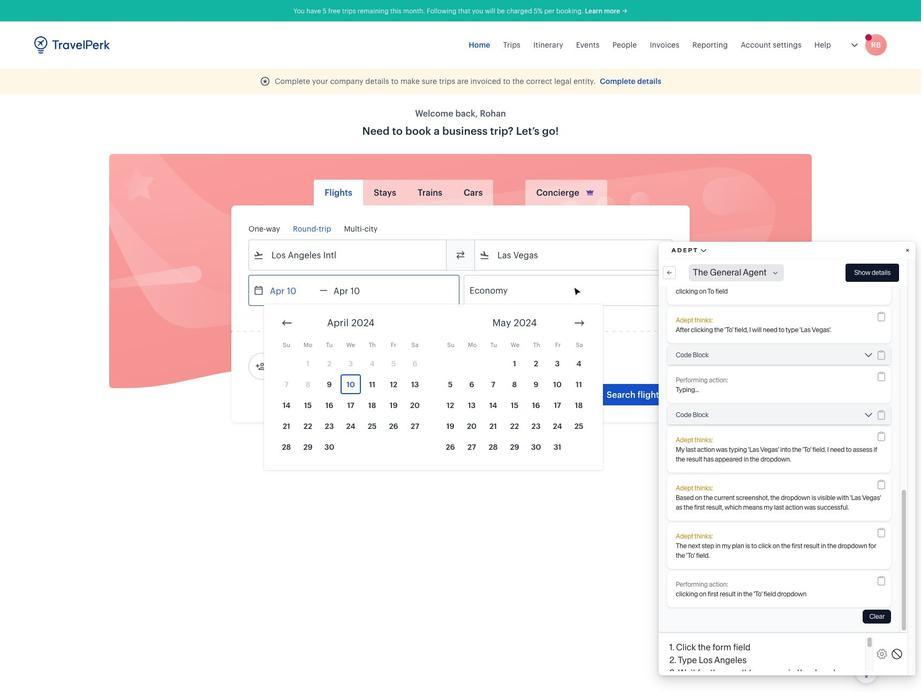 Task type: describe. For each thing, give the bounding box(es) containing it.
Add first traveler search field
[[266, 358, 378, 375]]

To search field
[[490, 247, 658, 264]]

move forward to switch to the next month. image
[[573, 317, 586, 330]]

Return text field
[[328, 276, 383, 306]]



Task type: locate. For each thing, give the bounding box(es) containing it.
calendar application
[[264, 305, 921, 479]]

From search field
[[264, 247, 432, 264]]

move backward to switch to the previous month. image
[[281, 317, 293, 330]]

Depart text field
[[264, 276, 320, 306]]



